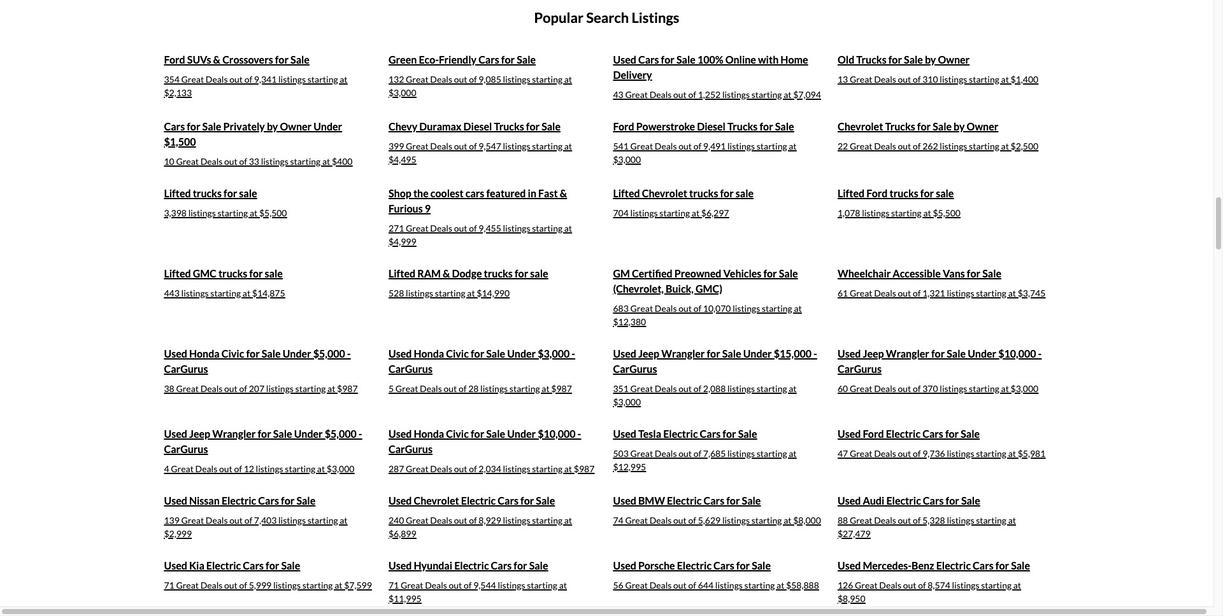 Task type: vqa. For each thing, say whether or not it's contained in the screenshot.
the rightmost Request Info
no



Task type: locate. For each thing, give the bounding box(es) containing it.
out inside 354 great deals out of 9,341 listings starting at $2,133
[[230, 74, 243, 85]]

& right fast
[[560, 187, 567, 199]]

$14,990
[[477, 288, 510, 299]]

deals inside 354 great deals out of 9,341 listings starting at $2,133
[[206, 74, 228, 85]]

wrangler
[[662, 348, 705, 360], [886, 348, 930, 360], [212, 428, 256, 440]]

1 horizontal spatial &
[[443, 268, 450, 280]]

$5,000
[[313, 348, 345, 360], [325, 428, 357, 440]]

$5,500 down lifted ford trucks for sale
[[933, 208, 961, 218]]

great inside 88 great deals out of 5,328 listings starting at $27,479
[[850, 515, 873, 526]]

399 great deals out of 9,547 listings starting at $4,495
[[389, 141, 572, 165]]

starting inside 683 great deals out of 10,070 listings starting at $12,380
[[762, 303, 793, 314]]

8,929
[[479, 515, 501, 526]]

541 great deals out of 9,491 listings starting at $3,000
[[613, 141, 797, 165]]

1 71 from the left
[[164, 580, 174, 591]]

great inside the 139 great deals out of 7,403 listings starting at $2,999
[[181, 515, 204, 526]]

sale for lifted gmc trucks for sale
[[265, 268, 283, 280]]

under inside used jeep wrangler for sale under $15,000 - cargurus
[[744, 348, 772, 360]]

of for cars for sale privately by owner under $1,500
[[239, 156, 247, 167]]

starting right 9,085
[[532, 74, 563, 85]]

1 vertical spatial chevrolet
[[642, 187, 688, 199]]

of for used tesla electric cars for sale
[[694, 449, 702, 459]]

listings for green eco-friendly cars for sale
[[503, 74, 531, 85]]

ford
[[164, 53, 185, 66], [613, 120, 635, 132], [867, 187, 888, 199], [863, 428, 884, 440]]

great right '541'
[[631, 141, 653, 152]]

great inside 351 great deals out of 2,088 listings starting at $3,000
[[631, 384, 653, 394]]

great for ford suvs & crossovers for sale
[[181, 74, 204, 85]]

370
[[923, 384, 939, 394]]

listings right 9,085
[[503, 74, 531, 85]]

used inside used cars for sale 100% online with home delivery
[[613, 53, 637, 66]]

of inside 88 great deals out of 5,328 listings starting at $27,479
[[913, 515, 921, 526]]

1 horizontal spatial diesel
[[697, 120, 726, 132]]

under for used jeep wrangler for sale under $5,000 - cargurus
[[294, 428, 323, 440]]

under up 38 great deals out of 207 listings starting at $987
[[283, 348, 311, 360]]

$987
[[337, 384, 358, 394], [552, 384, 572, 394], [574, 464, 595, 475]]

starting right 2,034
[[532, 464, 563, 475]]

listings inside 541 great deals out of 9,491 listings starting at $3,000
[[728, 141, 755, 152]]

at for used cars for sale 100% online with home delivery
[[784, 89, 792, 100]]

listings inside 126 great deals out of 8,574 listings starting at $8,950
[[952, 580, 980, 591]]

at inside 683 great deals out of 10,070 listings starting at $12,380
[[794, 303, 802, 314]]

out left 2,034
[[454, 464, 467, 475]]

listings inside the 271 great deals out of 9,455 listings starting at $4,999
[[503, 223, 531, 234]]

deals inside 88 great deals out of 5,328 listings starting at $27,479
[[875, 515, 897, 526]]

listings inside 503 great deals out of 7,685 listings starting at $12,995
[[728, 449, 755, 459]]

of for chevy duramax diesel trucks for sale
[[469, 141, 477, 152]]

starting down fast
[[532, 223, 563, 234]]

great for used chevrolet electric cars for sale
[[406, 515, 429, 526]]

2,088
[[704, 384, 726, 394]]

by right 'privately'
[[267, 120, 278, 132]]

sale inside used honda civic for sale under $10,000 - cargurus
[[486, 428, 505, 440]]

great inside the 271 great deals out of 9,455 listings starting at $4,999
[[406, 223, 429, 234]]

great right 56
[[625, 580, 648, 591]]

deals inside the 399 great deals out of 9,547 listings starting at $4,495
[[430, 141, 452, 152]]

71 great deals out of 5,999 listings starting at $7,599
[[164, 580, 372, 591]]

1 horizontal spatial $10,000
[[999, 348, 1037, 360]]

deals down 'bmw'
[[650, 515, 672, 526]]

$1,400
[[1011, 74, 1039, 85]]

great right 61 at the right top of the page
[[850, 288, 873, 299]]

listings right 2,034
[[503, 464, 531, 475]]

at inside the 271 great deals out of 9,455 listings starting at $4,999
[[565, 223, 572, 234]]

wrangler for used jeep wrangler for sale under $10,000 - cargurus
[[886, 348, 930, 360]]

deals right "38"
[[201, 384, 223, 394]]

of left 9,341
[[245, 74, 252, 85]]

$10,000 inside used honda civic for sale under $10,000 - cargurus
[[538, 428, 576, 440]]

lifted up 443
[[164, 268, 191, 280]]

deals for used jeep wrangler for sale under $15,000 - cargurus
[[655, 384, 677, 394]]

at inside 71 great deals out of 9,544 listings starting at $11,995
[[559, 580, 567, 591]]

out down "used porsche electric cars for sale"
[[674, 580, 687, 591]]

starting inside 503 great deals out of 7,685 listings starting at $12,995
[[757, 449, 787, 459]]

deals down 9
[[430, 223, 452, 234]]

$987 left the $12,995
[[574, 464, 595, 475]]

listings right 33 in the left top of the page
[[261, 156, 289, 167]]

88 great deals out of 5,328 listings starting at $27,479
[[838, 515, 1017, 540]]

listings
[[632, 9, 680, 26]]

out down ford suvs & crossovers for sale
[[230, 74, 243, 85]]

great right the 4
[[171, 464, 194, 475]]

great up "$2,133"
[[181, 74, 204, 85]]

starting for old trucks for sale by owner
[[969, 74, 1000, 85]]

$15,000
[[774, 348, 812, 360]]

used honda civic for sale under $5,000 - cargurus
[[164, 348, 351, 375]]

of for used hyundai electric cars for sale
[[464, 580, 472, 591]]

cargurus up the 4
[[164, 443, 208, 456]]

starting for used honda civic for sale under $10,000 - cargurus
[[532, 464, 563, 475]]

listings right 1,252
[[723, 89, 750, 100]]

271
[[389, 223, 404, 234]]

1 horizontal spatial $5,500
[[933, 208, 961, 218]]

starting left the $8,000
[[752, 515, 782, 526]]

- inside used honda civic for sale under $5,000 - cargurus
[[347, 348, 351, 360]]

5
[[389, 384, 394, 394]]

out for chevrolet trucks for sale by owner
[[898, 141, 912, 152]]

$987 left 5
[[337, 384, 358, 394]]

deals for ford powerstroke diesel trucks for sale
[[655, 141, 677, 152]]

used for used chevrolet electric cars for sale
[[389, 495, 412, 507]]

of inside 683 great deals out of 10,070 listings starting at $12,380
[[694, 303, 702, 314]]

civic up 38 great deals out of 207 listings starting at $987
[[222, 348, 244, 360]]

listings right 2,088
[[728, 384, 755, 394]]

used inside used jeep wrangler for sale under $5,000 - cargurus
[[164, 428, 187, 440]]

sale
[[291, 53, 310, 66], [517, 53, 536, 66], [677, 53, 696, 66], [904, 53, 923, 66], [202, 120, 221, 132], [542, 120, 561, 132], [775, 120, 795, 132], [933, 120, 952, 132], [779, 268, 798, 280], [983, 268, 1002, 280], [262, 348, 281, 360], [486, 348, 505, 360], [723, 348, 742, 360], [947, 348, 966, 360], [273, 428, 292, 440], [486, 428, 505, 440], [738, 428, 757, 440], [961, 428, 980, 440], [297, 495, 316, 507], [536, 495, 555, 507], [742, 495, 761, 507], [962, 495, 981, 507], [281, 560, 300, 572], [529, 560, 548, 572], [752, 560, 771, 572], [1012, 560, 1031, 572]]

at for gm certified preowned vehicles for sale (chevrolet, buick, gmc)
[[794, 303, 802, 314]]

great inside 354 great deals out of 9,341 listings starting at $2,133
[[181, 74, 204, 85]]

listings right 310
[[940, 74, 968, 85]]

great up $4,495
[[406, 141, 429, 152]]

out inside 126 great deals out of 8,574 listings starting at $8,950
[[904, 580, 917, 591]]

listings right 8,574
[[952, 580, 980, 591]]

60 great deals out of 370 listings starting at $3,000
[[838, 384, 1039, 394]]

1 vertical spatial $10,000
[[538, 428, 576, 440]]

audi
[[863, 495, 885, 507]]

diesel for duramax
[[464, 120, 492, 132]]

2 horizontal spatial wrangler
[[886, 348, 930, 360]]

used inside used honda civic for sale under $5,000 - cargurus
[[164, 348, 187, 360]]

great inside 71 great deals out of 9,544 listings starting at $11,995
[[401, 580, 424, 591]]

eco-
[[419, 53, 439, 66]]

used
[[613, 53, 637, 66], [164, 348, 187, 360], [389, 348, 412, 360], [613, 348, 637, 360], [838, 348, 861, 360], [164, 428, 187, 440], [389, 428, 412, 440], [613, 428, 637, 440], [838, 428, 861, 440], [164, 495, 187, 507], [389, 495, 412, 507], [613, 495, 637, 507], [838, 495, 861, 507], [164, 560, 187, 572], [389, 560, 412, 572], [613, 560, 637, 572], [838, 560, 861, 572]]

deals right 60
[[875, 384, 897, 394]]

of for used audi electric cars for sale
[[913, 515, 921, 526]]

vans
[[943, 268, 965, 280]]

trucks
[[193, 187, 222, 199], [690, 187, 719, 199], [890, 187, 919, 199], [219, 268, 247, 280], [484, 268, 513, 280]]

for inside used jeep wrangler for sale under $15,000 - cargurus
[[707, 348, 721, 360]]

used for used porsche electric cars for sale
[[613, 560, 637, 572]]

under inside used honda civic for sale under $10,000 - cargurus
[[507, 428, 536, 440]]

used nissan electric cars for sale
[[164, 495, 316, 507]]

out down used bmw electric cars for sale
[[674, 515, 687, 526]]

deals up powerstroke
[[650, 89, 672, 100]]

at for ford powerstroke diesel trucks for sale
[[789, 141, 797, 152]]

at inside 541 great deals out of 9,491 listings starting at $3,000
[[789, 141, 797, 152]]

benz
[[912, 560, 935, 572]]

under left $15,000
[[744, 348, 772, 360]]

electric up the 139 great deals out of 7,403 listings starting at $2,999
[[222, 495, 256, 507]]

chevrolet for lifted chevrolet trucks for sale
[[642, 187, 688, 199]]

under for used honda civic for sale under $10,000 - cargurus
[[507, 428, 536, 440]]

71 down $2,999
[[164, 580, 174, 591]]

out inside 503 great deals out of 7,685 listings starting at $12,995
[[679, 449, 692, 459]]

$5,000 for used honda civic for sale under $5,000 - cargurus
[[313, 348, 345, 360]]

of left 9,544
[[464, 580, 472, 591]]

used up 56
[[613, 560, 637, 572]]

out down accessible
[[898, 288, 912, 299]]

deals inside the 240 great deals out of 8,929 listings starting at $6,899
[[430, 515, 452, 526]]

owner up 13 great deals out of 310 listings starting at $1,400
[[938, 53, 970, 66]]

$10,000
[[999, 348, 1037, 360], [538, 428, 576, 440]]

of for used honda civic for sale under $5,000 - cargurus
[[239, 384, 247, 394]]

diesel
[[464, 120, 492, 132], [697, 120, 726, 132]]

great inside 541 great deals out of 9,491 listings starting at $3,000
[[631, 141, 653, 152]]

wrangler up 12 on the bottom left of the page
[[212, 428, 256, 440]]

4 great deals out of 12 listings starting at $3,000
[[164, 464, 355, 475]]

listings for used tesla electric cars for sale
[[728, 449, 755, 459]]

great right "43"
[[625, 89, 648, 100]]

at inside the 240 great deals out of 8,929 listings starting at $6,899
[[565, 515, 572, 526]]

under inside used honda civic for sale under $5,000 - cargurus
[[283, 348, 311, 360]]

1 horizontal spatial wrangler
[[662, 348, 705, 360]]

of inside the 240 great deals out of 8,929 listings starting at $6,899
[[469, 515, 477, 526]]

$10,000 for used honda civic for sale under $10,000 - cargurus
[[538, 428, 576, 440]]

$3,000 inside 132 great deals out of 9,085 listings starting at $3,000
[[389, 87, 417, 98]]

- inside used honda civic for sale under $10,000 - cargurus
[[578, 428, 581, 440]]

of left 1,252
[[689, 89, 697, 100]]

listings right "9,491"
[[728, 141, 755, 152]]

starting inside 126 great deals out of 8,574 listings starting at $8,950
[[982, 580, 1012, 591]]

2 horizontal spatial chevrolet
[[838, 120, 884, 132]]

503 great deals out of 7,685 listings starting at $12,995
[[613, 449, 797, 473]]

listings for gm certified preowned vehicles for sale (chevrolet, buick, gmc)
[[733, 303, 760, 314]]

cargurus for used jeep wrangler for sale under $10,000 - cargurus
[[838, 363, 882, 375]]

gm certified preowned vehicles for sale (chevrolet, buick, gmc)
[[613, 268, 798, 295]]

starting right '5,328'
[[976, 515, 1007, 526]]

used up 139
[[164, 495, 187, 507]]

listings for used jeep wrangler for sale under $10,000 - cargurus
[[940, 384, 968, 394]]

0 horizontal spatial $10,000
[[538, 428, 576, 440]]

vehicles
[[724, 268, 762, 280]]

listings inside 351 great deals out of 2,088 listings starting at $3,000
[[728, 384, 755, 394]]

1 horizontal spatial jeep
[[639, 348, 660, 360]]

under inside used jeep wrangler for sale under $10,000 - cargurus
[[968, 348, 997, 360]]

cars for used tesla electric cars for sale
[[700, 428, 721, 440]]

starting for used cars for sale 100% online with home delivery
[[752, 89, 782, 100]]

of inside the 139 great deals out of 7,403 listings starting at $2,999
[[245, 515, 252, 526]]

under up 60 great deals out of 370 listings starting at $3,000
[[968, 348, 997, 360]]

of left 10,070
[[694, 303, 702, 314]]

great down kia
[[176, 580, 199, 591]]

of left 5,999
[[239, 580, 247, 591]]

used jeep wrangler for sale under $5,000 - cargurus
[[164, 428, 362, 456]]

deals down used chevrolet electric cars for sale
[[430, 515, 452, 526]]

$5,500
[[259, 208, 287, 218], [933, 208, 961, 218]]

240 great deals out of 8,929 listings starting at $6,899
[[389, 515, 572, 540]]

great inside the 240 great deals out of 8,929 listings starting at $6,899
[[406, 515, 429, 526]]

0 horizontal spatial $987
[[337, 384, 358, 394]]

cars up '5,328'
[[923, 495, 944, 507]]

out down used audi electric cars for sale
[[898, 515, 912, 526]]

out inside the 399 great deals out of 9,547 listings starting at $4,495
[[454, 141, 467, 152]]

used hyundai electric cars for sale
[[389, 560, 548, 572]]

at inside the 139 great deals out of 7,403 listings starting at $2,999
[[340, 515, 348, 526]]

coolest
[[431, 187, 464, 199]]

deals down the buick,
[[655, 303, 677, 314]]

0 vertical spatial $10,000
[[999, 348, 1037, 360]]

at inside 126 great deals out of 8,574 listings starting at $8,950
[[1014, 580, 1022, 591]]

at inside 88 great deals out of 5,328 listings starting at $27,479
[[1009, 515, 1017, 526]]

207
[[249, 384, 265, 394]]

$7,094
[[794, 89, 821, 100]]

of for used honda civic for sale under $10,000 - cargurus
[[469, 464, 477, 475]]

at for green eco-friendly cars for sale
[[565, 74, 572, 85]]

2 horizontal spatial $987
[[574, 464, 595, 475]]

of left '5,328'
[[913, 515, 921, 526]]

starting inside 351 great deals out of 2,088 listings starting at $3,000
[[757, 384, 787, 394]]

5,629
[[698, 515, 721, 526]]

100%
[[698, 53, 724, 66]]

sale inside used honda civic for sale under $5,000 - cargurus
[[262, 348, 281, 360]]

for inside used jeep wrangler for sale under $5,000 - cargurus
[[258, 428, 271, 440]]

great for used bmw electric cars for sale
[[625, 515, 648, 526]]

cars for used ford electric cars for sale
[[923, 428, 944, 440]]

& right suvs
[[213, 53, 221, 66]]

2 horizontal spatial &
[[560, 187, 567, 199]]

used up the 4
[[164, 428, 187, 440]]

used up 60
[[838, 348, 861, 360]]

$3,000 for green eco-friendly cars for sale
[[389, 87, 417, 98]]

ford powerstroke diesel trucks for sale
[[613, 120, 795, 132]]

for inside used honda civic for sale under $10,000 - cargurus
[[471, 428, 484, 440]]

great up "$27,479" in the bottom of the page
[[850, 515, 873, 526]]

listings inside 132 great deals out of 9,085 listings starting at $3,000
[[503, 74, 531, 85]]

out inside the 271 great deals out of 9,455 listings starting at $4,999
[[454, 223, 467, 234]]

used for used mercedes-benz electric cars for sale
[[838, 560, 861, 572]]

out down the used ford electric cars for sale
[[898, 449, 912, 459]]

used inside used honda civic for sale under $10,000 - cargurus
[[389, 428, 412, 440]]

listings for ford suvs & crossovers for sale
[[279, 74, 306, 85]]

starting down the 'with'
[[752, 89, 782, 100]]

listings inside 354 great deals out of 9,341 listings starting at $2,133
[[279, 74, 306, 85]]

owner up the 10 great deals out of 33 listings starting at $400
[[280, 120, 312, 132]]

of inside the 271 great deals out of 9,455 listings starting at $4,999
[[469, 223, 477, 234]]

$400
[[332, 156, 353, 167]]

$5,000 inside used jeep wrangler for sale under $5,000 - cargurus
[[325, 428, 357, 440]]

cars for used hyundai electric cars for sale
[[491, 560, 512, 572]]

owner for cars for sale privately by owner under $1,500
[[280, 120, 312, 132]]

deals down porsche
[[650, 580, 672, 591]]

2 horizontal spatial by
[[954, 120, 965, 132]]

listings right 1,078
[[862, 208, 890, 218]]

out inside 541 great deals out of 9,491 listings starting at $3,000
[[679, 141, 692, 152]]

out left 33 in the left top of the page
[[224, 156, 238, 167]]

of left "9,491"
[[694, 141, 702, 152]]

jeep inside used jeep wrangler for sale under $5,000 - cargurus
[[189, 428, 210, 440]]

1 vertical spatial &
[[560, 187, 567, 199]]

139
[[164, 515, 180, 526]]

jeep
[[639, 348, 660, 360], [863, 348, 884, 360], [189, 428, 210, 440]]

great inside 132 great deals out of 9,085 listings starting at $3,000
[[406, 74, 429, 85]]

$11,995
[[389, 594, 422, 605]]

deals for wheelchair accessible vans for sale
[[875, 288, 897, 299]]

of inside 132 great deals out of 9,085 listings starting at $3,000
[[469, 74, 477, 85]]

1 $5,500 from the left
[[259, 208, 287, 218]]

civic inside used honda civic for sale under $5,000 - cargurus
[[222, 348, 244, 360]]

deals down hyundai
[[425, 580, 447, 591]]

starting for used jeep wrangler for sale under $15,000 - cargurus
[[757, 384, 787, 394]]

sale inside used jeep wrangler for sale under $10,000 - cargurus
[[947, 348, 966, 360]]

61 great deals out of 1,321 listings starting at $3,745
[[838, 288, 1046, 299]]

trucks up 443 listings starting at $14,875
[[219, 268, 247, 280]]

great
[[181, 74, 204, 85], [406, 74, 429, 85], [850, 74, 873, 85], [625, 89, 648, 100], [406, 141, 429, 152], [631, 141, 653, 152], [850, 141, 873, 152], [176, 156, 199, 167], [406, 223, 429, 234], [850, 288, 873, 299], [631, 303, 653, 314], [176, 384, 199, 394], [396, 384, 418, 394], [631, 384, 653, 394], [850, 384, 873, 394], [631, 449, 653, 459], [850, 449, 873, 459], [171, 464, 194, 475], [406, 464, 429, 475], [181, 515, 204, 526], [406, 515, 429, 526], [625, 515, 648, 526], [850, 515, 873, 526], [176, 580, 199, 591], [401, 580, 424, 591], [625, 580, 648, 591], [855, 580, 878, 591]]

0 vertical spatial &
[[213, 53, 221, 66]]

0 vertical spatial $5,000
[[313, 348, 345, 360]]

out down used tesla electric cars for sale
[[679, 449, 692, 459]]

of inside 541 great deals out of 9,491 listings starting at $3,000
[[694, 141, 702, 152]]

honda for used honda civic for sale under $3,000 - cargurus
[[414, 348, 444, 360]]

at for used nissan electric cars for sale
[[340, 515, 348, 526]]

0 horizontal spatial wrangler
[[212, 428, 256, 440]]

gm
[[613, 268, 630, 280]]

civic inside used honda civic for sale under $3,000 - cargurus
[[446, 348, 469, 360]]

71 inside 71 great deals out of 9,544 listings starting at $11,995
[[389, 580, 399, 591]]

2 horizontal spatial jeep
[[863, 348, 884, 360]]

of left 5,629
[[689, 515, 697, 526]]

cars up $1,500
[[164, 120, 185, 132]]

electric up 8,929
[[461, 495, 496, 507]]

online
[[726, 53, 756, 66]]

deals for used honda civic for sale under $10,000 - cargurus
[[430, 464, 452, 475]]

$3,000 for used jeep wrangler for sale under $5,000 - cargurus
[[327, 464, 355, 475]]

351
[[613, 384, 629, 394]]

deals for used honda civic for sale under $3,000 - cargurus
[[420, 384, 442, 394]]

$4,999
[[389, 236, 417, 247]]

listings right 7,403
[[279, 515, 306, 526]]

deals up lifted trucks for sale
[[201, 156, 223, 167]]

chevrolet up 22
[[838, 120, 884, 132]]

listings inside 88 great deals out of 5,328 listings starting at $27,479
[[947, 515, 975, 526]]

of for green eco-friendly cars for sale
[[469, 74, 477, 85]]

starting inside 541 great deals out of 9,491 listings starting at $3,000
[[757, 141, 787, 152]]

deals inside 71 great deals out of 9,544 listings starting at $11,995
[[425, 580, 447, 591]]

out left 9,455
[[454, 223, 467, 234]]

at for used porsche electric cars for sale
[[777, 580, 785, 591]]

wrangler inside used jeep wrangler for sale under $5,000 - cargurus
[[212, 428, 256, 440]]

out inside the 139 great deals out of 7,403 listings starting at $2,999
[[230, 515, 243, 526]]

1 vertical spatial $5,000
[[325, 428, 357, 440]]

used mercedes-benz electric cars for sale
[[838, 560, 1031, 572]]

0 horizontal spatial jeep
[[189, 428, 210, 440]]

56 great deals out of 644 listings starting at $58,888
[[613, 580, 819, 591]]

2 71 from the left
[[389, 580, 399, 591]]

0 horizontal spatial chevrolet
[[414, 495, 459, 507]]

kia
[[189, 560, 204, 572]]

great for used porsche electric cars for sale
[[625, 580, 648, 591]]

out inside 88 great deals out of 5,328 listings starting at $27,479
[[898, 515, 912, 526]]

683
[[613, 303, 629, 314]]

starting right 8,574
[[982, 580, 1012, 591]]

privately
[[223, 120, 265, 132]]

354 great deals out of 9,341 listings starting at $2,133
[[164, 74, 348, 98]]

used for used bmw electric cars for sale
[[613, 495, 637, 507]]

71 for used kia electric cars for sale
[[164, 580, 174, 591]]

out inside 132 great deals out of 9,085 listings starting at $3,000
[[454, 74, 467, 85]]

of
[[245, 74, 252, 85], [469, 74, 477, 85], [913, 74, 921, 85], [689, 89, 697, 100], [469, 141, 477, 152], [694, 141, 702, 152], [913, 141, 921, 152], [239, 156, 247, 167], [469, 223, 477, 234], [913, 288, 921, 299], [694, 303, 702, 314], [239, 384, 247, 394], [459, 384, 467, 394], [694, 384, 702, 394], [913, 384, 921, 394], [694, 449, 702, 459], [913, 449, 921, 459], [234, 464, 242, 475], [469, 464, 477, 475], [245, 515, 252, 526], [469, 515, 477, 526], [689, 515, 697, 526], [913, 515, 921, 526], [239, 580, 247, 591], [464, 580, 472, 591], [689, 580, 697, 591], [918, 580, 926, 591]]

1 horizontal spatial 71
[[389, 580, 399, 591]]

old trucks for sale by owner
[[838, 53, 970, 66]]

sale inside used cars for sale 100% online with home delivery
[[677, 53, 696, 66]]

cargurus inside used honda civic for sale under $10,000 - cargurus
[[389, 443, 433, 456]]

2,034
[[479, 464, 501, 475]]

1 horizontal spatial $987
[[552, 384, 572, 394]]

1,078 listings starting at $5,500
[[838, 208, 961, 218]]

1 diesel from the left
[[464, 120, 492, 132]]

deals for used mercedes-benz electric cars for sale
[[880, 580, 902, 591]]

starting down $15,000
[[757, 384, 787, 394]]

great for ford powerstroke diesel trucks for sale
[[631, 141, 653, 152]]

of inside the 399 great deals out of 9,547 listings starting at $4,495
[[469, 141, 477, 152]]

green
[[389, 53, 417, 66]]

deals for used cars for sale 100% online with home delivery
[[650, 89, 672, 100]]

listings for used cars for sale 100% online with home delivery
[[723, 89, 750, 100]]

$8,950
[[838, 594, 866, 605]]

listings inside the 240 great deals out of 8,929 listings starting at $6,899
[[503, 515, 531, 526]]

popular search listings
[[534, 9, 680, 26]]

out for used chevrolet electric cars for sale
[[454, 515, 467, 526]]

0 horizontal spatial 71
[[164, 580, 174, 591]]

owner for old trucks for sale by owner
[[938, 53, 970, 66]]

great inside 503 great deals out of 7,685 listings starting at $12,995
[[631, 449, 653, 459]]

1 horizontal spatial chevrolet
[[642, 187, 688, 199]]

10,070
[[704, 303, 731, 314]]

0 horizontal spatial &
[[213, 53, 221, 66]]

47 great deals out of 9,736 listings starting at $5,981
[[838, 449, 1046, 459]]

0 vertical spatial chevrolet
[[838, 120, 884, 132]]

civic up 28
[[446, 348, 469, 360]]

683 great deals out of 10,070 listings starting at $12,380
[[613, 303, 802, 327]]

fast
[[539, 187, 558, 199]]

starting up fast
[[532, 141, 563, 152]]

of left 8,574
[[918, 580, 926, 591]]

electric for audi
[[887, 495, 921, 507]]

$2,500
[[1011, 141, 1039, 152]]

$8,000
[[794, 515, 821, 526]]

2 $5,500 from the left
[[933, 208, 961, 218]]

under inside used honda civic for sale under $3,000 - cargurus
[[507, 348, 536, 360]]

out down the used hyundai electric cars for sale
[[449, 580, 462, 591]]

74 great deals out of 5,629 listings starting at $8,000
[[613, 515, 821, 526]]

2 vertical spatial chevrolet
[[414, 495, 459, 507]]

of left 8,929
[[469, 515, 477, 526]]

2 vertical spatial &
[[443, 268, 450, 280]]

0 horizontal spatial $5,500
[[259, 208, 287, 218]]

cargurus inside used jeep wrangler for sale under $15,000 - cargurus
[[613, 363, 657, 375]]

great for used ford electric cars for sale
[[850, 449, 873, 459]]

out inside 71 great deals out of 9,544 listings starting at $11,995
[[449, 580, 462, 591]]

0 horizontal spatial by
[[267, 120, 278, 132]]

starting left $1,400
[[969, 74, 1000, 85]]

at for used kia electric cars for sale
[[335, 580, 343, 591]]

listings
[[279, 74, 306, 85], [503, 74, 531, 85], [940, 74, 968, 85], [723, 89, 750, 100], [503, 141, 531, 152], [728, 141, 755, 152], [940, 141, 968, 152], [261, 156, 289, 167], [188, 208, 216, 218], [631, 208, 658, 218], [862, 208, 890, 218], [503, 223, 531, 234], [181, 288, 209, 299], [406, 288, 433, 299], [947, 288, 975, 299], [733, 303, 760, 314], [266, 384, 294, 394], [481, 384, 508, 394], [728, 384, 755, 394], [940, 384, 968, 394], [728, 449, 755, 459], [947, 449, 975, 459], [256, 464, 283, 475], [503, 464, 531, 475], [279, 515, 306, 526], [503, 515, 531, 526], [723, 515, 750, 526], [947, 515, 975, 526], [273, 580, 301, 591], [498, 580, 525, 591], [716, 580, 743, 591], [952, 580, 980, 591]]

of for shop the coolest cars featured in fast & furious 9
[[469, 223, 477, 234]]

$987 left 351
[[552, 384, 572, 394]]

of for used ford electric cars for sale
[[913, 449, 921, 459]]

bmw
[[639, 495, 665, 507]]

of inside 126 great deals out of 8,574 listings starting at $8,950
[[918, 580, 926, 591]]

nissan
[[189, 495, 220, 507]]

deals down the used ford electric cars for sale
[[875, 449, 897, 459]]

chevy duramax diesel trucks for sale
[[389, 120, 561, 132]]

great for gm certified preowned vehicles for sale (chevrolet, buick, gmc)
[[631, 303, 653, 314]]

at inside the 399 great deals out of 9,547 listings starting at $4,495
[[565, 141, 572, 152]]

great up "$8,950"
[[855, 580, 878, 591]]

22
[[838, 141, 848, 152]]

under inside used jeep wrangler for sale under $5,000 - cargurus
[[294, 428, 323, 440]]

of left 9,547
[[469, 141, 477, 152]]

out down the buick,
[[679, 303, 692, 314]]

lifted trucks for sale
[[164, 187, 257, 199]]

wrangler up 370
[[886, 348, 930, 360]]

used inside used honda civic for sale under $3,000 - cargurus
[[389, 348, 412, 360]]

starting right 207
[[295, 384, 326, 394]]

0 horizontal spatial diesel
[[464, 120, 492, 132]]

132 great deals out of 9,085 listings starting at $3,000
[[389, 74, 572, 98]]

of left 2,088
[[694, 384, 702, 394]]

$5,000 for used jeep wrangler for sale under $5,000 - cargurus
[[325, 428, 357, 440]]

out down used kia electric cars for sale
[[224, 580, 238, 591]]

jeep inside used jeep wrangler for sale under $10,000 - cargurus
[[863, 348, 884, 360]]

of for used jeep wrangler for sale under $15,000 - cargurus
[[694, 384, 702, 394]]

of left 12 on the bottom left of the page
[[234, 464, 242, 475]]

honda for used honda civic for sale under $10,000 - cargurus
[[414, 428, 444, 440]]

diesel up 9,547
[[464, 120, 492, 132]]

great inside 126 great deals out of 8,574 listings starting at $8,950
[[855, 580, 878, 591]]

cars up 7,685
[[700, 428, 721, 440]]

electric for hyundai
[[455, 560, 489, 572]]

deals inside 351 great deals out of 2,088 listings starting at $3,000
[[655, 384, 677, 394]]

sale inside used jeep wrangler for sale under $5,000 - cargurus
[[273, 428, 292, 440]]

1 horizontal spatial by
[[925, 53, 936, 66]]

2 diesel from the left
[[697, 120, 726, 132]]

out for ford powerstroke diesel trucks for sale
[[679, 141, 692, 152]]

lifted for lifted ram & dodge trucks for sale
[[389, 268, 416, 280]]

cargurus inside used honda civic for sale under $5,000 - cargurus
[[164, 363, 208, 375]]

listings for chevy duramax diesel trucks for sale
[[503, 141, 531, 152]]

of for used mercedes-benz electric cars for sale
[[918, 580, 926, 591]]



Task type: describe. For each thing, give the bounding box(es) containing it.
out for used porsche electric cars for sale
[[674, 580, 687, 591]]

cargurus for used jeep wrangler for sale under $15,000 - cargurus
[[613, 363, 657, 375]]

starting down the lifted chevrolet trucks for sale
[[660, 208, 690, 218]]

starting for used porsche electric cars for sale
[[745, 580, 775, 591]]

chevrolet trucks for sale by owner
[[838, 120, 999, 132]]

at for ford suvs & crossovers for sale
[[340, 74, 348, 85]]

cars inside cars for sale privately by owner under $1,500
[[164, 120, 185, 132]]

listings for used jeep wrangler for sale under $5,000 - cargurus
[[256, 464, 283, 475]]

9,085
[[479, 74, 501, 85]]

trucks up the $14,990
[[484, 268, 513, 280]]

listings for used chevrolet electric cars for sale
[[503, 515, 531, 526]]

$1,500
[[164, 136, 196, 148]]

of for used cars for sale 100% online with home delivery
[[689, 89, 697, 100]]

cars for green eco-friendly cars for sale
[[479, 53, 500, 66]]

sale inside "gm certified preowned vehicles for sale (chevrolet, buick, gmc)"
[[779, 268, 798, 280]]

at for used jeep wrangler for sale under $10,000 - cargurus
[[1002, 384, 1009, 394]]

$6,297
[[702, 208, 729, 218]]

out for used nissan electric cars for sale
[[230, 515, 243, 526]]

starting for wheelchair accessible vans for sale
[[976, 288, 1007, 299]]

listings for used honda civic for sale under $10,000 - cargurus
[[503, 464, 531, 475]]

1,078
[[838, 208, 861, 218]]

starting for used nissan electric cars for sale
[[308, 515, 338, 526]]

287 great deals out of 2,034 listings starting at $987
[[389, 464, 595, 475]]

399
[[389, 141, 404, 152]]

lifted ram & dodge trucks for sale
[[389, 268, 548, 280]]

704
[[613, 208, 629, 218]]

deals for used jeep wrangler for sale under $5,000 - cargurus
[[195, 464, 217, 475]]

deals for used kia electric cars for sale
[[201, 580, 223, 591]]

listings down lifted trucks for sale
[[188, 208, 216, 218]]

at for chevrolet trucks for sale by owner
[[1002, 141, 1009, 152]]

$14,875
[[252, 288, 285, 299]]

used ford electric cars for sale
[[838, 428, 980, 440]]

listings right the 704
[[631, 208, 658, 218]]

friendly
[[439, 53, 477, 66]]

starting down lifted trucks for sale
[[218, 208, 248, 218]]

of for used chevrolet electric cars for sale
[[469, 515, 477, 526]]

4
[[164, 464, 169, 475]]

$3,745
[[1018, 288, 1046, 299]]

listings for used porsche electric cars for sale
[[716, 580, 743, 591]]

listings for cars for sale privately by owner under $1,500
[[261, 156, 289, 167]]

used for used honda civic for sale under $10,000 - cargurus
[[389, 428, 412, 440]]

gmc
[[193, 268, 217, 280]]

used jeep wrangler for sale under $15,000 - cargurus
[[613, 348, 818, 375]]

under for used jeep wrangler for sale under $10,000 - cargurus
[[968, 348, 997, 360]]

listings for used honda civic for sale under $3,000 - cargurus
[[481, 384, 508, 394]]

under for used honda civic for sale under $3,000 - cargurus
[[507, 348, 536, 360]]

262
[[923, 141, 939, 152]]

cars for sale privately by owner under $1,500
[[164, 120, 342, 148]]

deals for cars for sale privately by owner under $1,500
[[201, 156, 223, 167]]

green eco-friendly cars for sale
[[389, 53, 536, 66]]

used kia electric cars for sale
[[164, 560, 300, 572]]

great for used hyundai electric cars for sale
[[401, 580, 424, 591]]

great for chevy duramax diesel trucks for sale
[[406, 141, 429, 152]]

71 great deals out of 9,544 listings starting at $11,995
[[389, 580, 567, 605]]

$3,000 inside used honda civic for sale under $3,000 - cargurus
[[538, 348, 570, 360]]

buick,
[[666, 283, 694, 295]]

43
[[613, 89, 624, 100]]

listings for used kia electric cars for sale
[[273, 580, 301, 591]]

9,544
[[474, 580, 496, 591]]

at for used bmw electric cars for sale
[[784, 515, 792, 526]]

wrangler for used jeep wrangler for sale under $15,000 - cargurus
[[662, 348, 705, 360]]

civic for used honda civic for sale under $3,000 - cargurus
[[446, 348, 469, 360]]

out for used cars for sale 100% online with home delivery
[[674, 89, 687, 100]]

sale inside used honda civic for sale under $3,000 - cargurus
[[486, 348, 505, 360]]

under for used jeep wrangler for sale under $15,000 - cargurus
[[744, 348, 772, 360]]

under inside cars for sale privately by owner under $1,500
[[314, 120, 342, 132]]

9
[[425, 203, 431, 215]]

out for ford suvs & crossovers for sale
[[230, 74, 243, 85]]

139 great deals out of 7,403 listings starting at $2,999
[[164, 515, 348, 540]]

88
[[838, 515, 848, 526]]

cargurus for used honda civic for sale under $5,000 - cargurus
[[164, 363, 208, 375]]

deals for used honda civic for sale under $5,000 - cargurus
[[201, 384, 223, 394]]

starting for chevrolet trucks for sale by owner
[[969, 141, 1000, 152]]

mercedes-
[[863, 560, 912, 572]]

wheelchair accessible vans for sale
[[838, 268, 1002, 280]]

9,455
[[479, 223, 501, 234]]

out for used kia electric cars for sale
[[224, 580, 238, 591]]

tesla
[[639, 428, 662, 440]]

sale inside cars for sale privately by owner under $1,500
[[202, 120, 221, 132]]

for inside used cars for sale 100% online with home delivery
[[661, 53, 675, 66]]

ford suvs & crossovers for sale
[[164, 53, 310, 66]]

cars
[[466, 187, 485, 199]]

civic for used honda civic for sale under $5,000 - cargurus
[[222, 348, 244, 360]]

10 great deals out of 33 listings starting at $400
[[164, 156, 353, 167]]

for inside "gm certified preowned vehicles for sale (chevrolet, buick, gmc)"
[[764, 268, 777, 280]]

great for chevrolet trucks for sale by owner
[[850, 141, 873, 152]]

deals for used bmw electric cars for sale
[[650, 515, 672, 526]]

out for wheelchair accessible vans for sale
[[898, 288, 912, 299]]

trucks up the "3,398 listings starting at $5,500"
[[193, 187, 222, 199]]

preowned
[[675, 268, 722, 280]]

featured
[[487, 187, 526, 199]]

civic for used honda civic for sale under $10,000 - cargurus
[[446, 428, 469, 440]]

cars for used bmw electric cars for sale
[[704, 495, 725, 507]]

used chevrolet electric cars for sale
[[389, 495, 555, 507]]

starting for ford suvs & crossovers for sale
[[308, 74, 338, 85]]

starting down lifted ford trucks for sale
[[892, 208, 922, 218]]

by for chevrolet trucks for sale by owner
[[954, 120, 965, 132]]

chevy
[[389, 120, 418, 132]]

22 great deals out of 262 listings starting at $2,500
[[838, 141, 1039, 152]]

for inside used honda civic for sale under $5,000 - cargurus
[[246, 348, 260, 360]]

lifted chevrolet trucks for sale
[[613, 187, 754, 199]]

$5,500 for lifted ford trucks for sale
[[933, 208, 961, 218]]

$3,000 for used jeep wrangler for sale under $15,000 - cargurus
[[613, 397, 641, 408]]

with
[[758, 53, 779, 66]]

used for used cars for sale 100% online with home delivery
[[613, 53, 637, 66]]

for inside used jeep wrangler for sale under $10,000 - cargurus
[[932, 348, 945, 360]]

out for used honda civic for sale under $10,000 - cargurus
[[454, 464, 467, 475]]

7,403
[[254, 515, 277, 526]]

deals for green eco-friendly cars for sale
[[430, 74, 452, 85]]

443
[[164, 288, 180, 299]]

ram
[[418, 268, 441, 280]]

trucks up 22 great deals out of 262 listings starting at $2,500
[[886, 120, 916, 132]]

$6,899
[[389, 529, 417, 540]]

trucks down 43 great deals out of 1,252 listings starting at $7,094
[[728, 120, 758, 132]]

trucks right old
[[857, 53, 887, 66]]

1,321
[[923, 288, 946, 299]]

starting down dodge
[[435, 288, 466, 299]]

starting for chevy duramax diesel trucks for sale
[[532, 141, 563, 152]]

out for shop the coolest cars featured in fast & furious 9
[[454, 223, 467, 234]]

shop
[[389, 187, 412, 199]]

starting for used bmw electric cars for sale
[[752, 515, 782, 526]]

- for used jeep wrangler for sale under $5,000 - cargurus
[[359, 428, 362, 440]]

43 great deals out of 1,252 listings starting at $7,094
[[613, 89, 821, 100]]

$7,599
[[344, 580, 372, 591]]

electric up 8,574
[[937, 560, 971, 572]]

home
[[781, 53, 808, 66]]

310
[[923, 74, 939, 85]]

503
[[613, 449, 629, 459]]

electric for kia
[[206, 560, 241, 572]]

great for old trucks for sale by owner
[[850, 74, 873, 85]]

5,999
[[249, 580, 272, 591]]

porsche
[[639, 560, 675, 572]]

trucks for lifted ford trucks for sale
[[890, 187, 919, 199]]

deals for used ford electric cars for sale
[[875, 449, 897, 459]]

used cars for sale 100% online with home delivery
[[613, 53, 808, 81]]

deals for gm certified preowned vehicles for sale (chevrolet, buick, gmc)
[[655, 303, 677, 314]]

shop the coolest cars featured in fast & furious 9
[[389, 187, 567, 215]]

used for used tesla electric cars for sale
[[613, 428, 637, 440]]

443 listings starting at $14,875
[[164, 288, 285, 299]]

cars inside used cars for sale 100% online with home delivery
[[639, 53, 659, 66]]

cars up 126 great deals out of 8,574 listings starting at $8,950
[[973, 560, 994, 572]]

for inside used honda civic for sale under $3,000 - cargurus
[[471, 348, 484, 360]]

search
[[586, 9, 629, 26]]

8,574
[[928, 580, 951, 591]]

$12,380
[[613, 317, 646, 327]]

starting down lifted gmc trucks for sale
[[211, 288, 241, 299]]

$12,995
[[613, 462, 646, 473]]

for inside cars for sale privately by owner under $1,500
[[187, 120, 200, 132]]

out for green eco-friendly cars for sale
[[454, 74, 467, 85]]

great for cars for sale privately by owner under $1,500
[[176, 156, 199, 167]]

used honda civic for sale under $10,000 - cargurus
[[389, 428, 581, 456]]

trucks up 9,547
[[494, 120, 524, 132]]

lifted for lifted ford trucks for sale
[[838, 187, 865, 199]]

great for used tesla electric cars for sale
[[631, 449, 653, 459]]

38
[[164, 384, 174, 394]]

electric for tesla
[[664, 428, 698, 440]]

listings for used hyundai electric cars for sale
[[498, 580, 525, 591]]

listings for old trucks for sale by owner
[[940, 74, 968, 85]]

wheelchair
[[838, 268, 891, 280]]

of for gm certified preowned vehicles for sale (chevrolet, buick, gmc)
[[694, 303, 702, 314]]

great for used jeep wrangler for sale under $15,000 - cargurus
[[631, 384, 653, 394]]

great for used cars for sale 100% online with home delivery
[[625, 89, 648, 100]]

$987 for used honda civic for sale under $10,000 - cargurus
[[574, 464, 595, 475]]

sale for lifted ford trucks for sale
[[936, 187, 954, 199]]

listings for wheelchair accessible vans for sale
[[947, 288, 975, 299]]

out for used bmw electric cars for sale
[[674, 515, 687, 526]]

56
[[613, 580, 624, 591]]

lifted ford trucks for sale
[[838, 187, 954, 199]]

listings down ram
[[406, 288, 433, 299]]

used honda civic for sale under $3,000 - cargurus
[[389, 348, 576, 375]]

by for old trucks for sale by owner
[[925, 53, 936, 66]]

(chevrolet,
[[613, 283, 664, 295]]

used for used nissan electric cars for sale
[[164, 495, 187, 507]]

furious
[[389, 203, 423, 215]]

of for used kia electric cars for sale
[[239, 580, 247, 591]]

deals for chevrolet trucks for sale by owner
[[875, 141, 897, 152]]

sale inside used jeep wrangler for sale under $15,000 - cargurus
[[723, 348, 742, 360]]

& inside shop the coolest cars featured in fast & furious 9
[[560, 187, 567, 199]]

lifted gmc trucks for sale
[[164, 268, 283, 280]]

cars for used audi electric cars for sale
[[923, 495, 944, 507]]

354
[[164, 74, 180, 85]]

used for used honda civic for sale under $3,000 - cargurus
[[389, 348, 412, 360]]

starting for gm certified preowned vehicles for sale (chevrolet, buick, gmc)
[[762, 303, 793, 314]]

listings down gmc
[[181, 288, 209, 299]]

used audi electric cars for sale
[[838, 495, 981, 507]]

deals for used audi electric cars for sale
[[875, 515, 897, 526]]

126 great deals out of 8,574 listings starting at $8,950
[[838, 580, 1022, 605]]

in
[[528, 187, 537, 199]]



